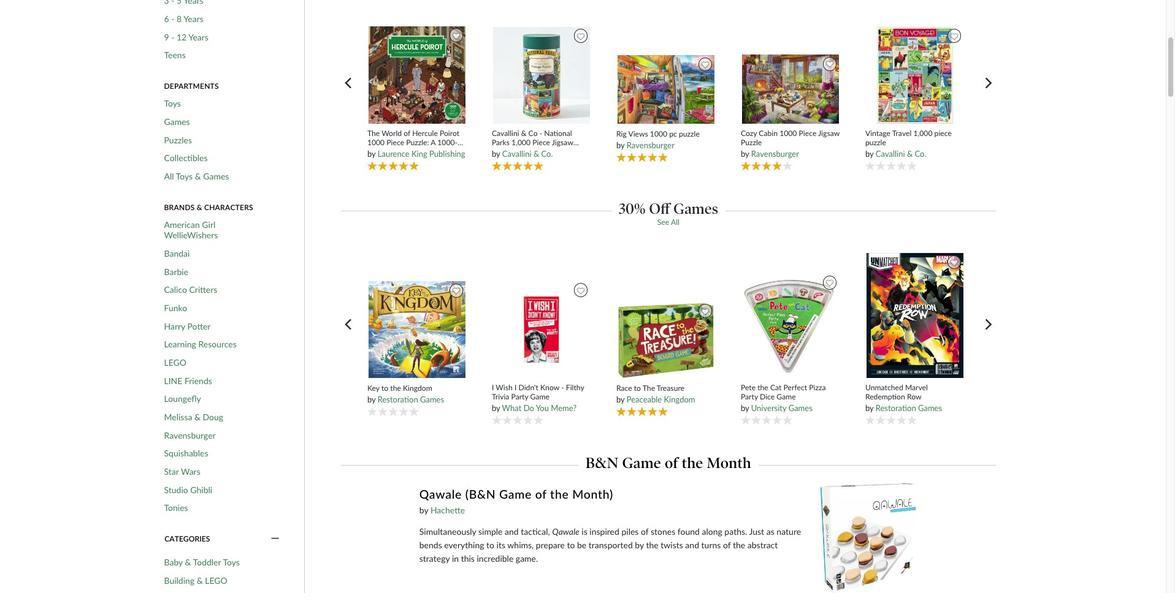 Task type: describe. For each thing, give the bounding box(es) containing it.
12
[[177, 32, 187, 42]]

key to the kingdom image
[[368, 281, 466, 379]]

piece inside 'vintage travel 1,000 piece puzzle by cavallini & co.'
[[935, 129, 952, 138]]

party inside "pete the cat perfect pizza party dice game by university games"
[[741, 393, 758, 402]]

categories
[[165, 535, 210, 544]]

by laurence king publishing
[[368, 149, 465, 159]]

game inside "pete the cat perfect pizza party dice game by university games"
[[777, 393, 796, 402]]

puzzle inside the world of hercule poirot 1000 piece puzzle: a 1000- piece jigsaw puzzle
[[410, 147, 431, 157]]

vintage travel 1,000 piece puzzle link
[[866, 129, 966, 147]]

perfect
[[784, 383, 808, 393]]

the down stones
[[646, 541, 659, 551]]

by inside rig views 1000 pc puzzle by ravensburger
[[617, 140, 625, 150]]

tactical,
[[521, 527, 550, 538]]

you
[[536, 404, 549, 414]]

key
[[368, 384, 380, 393]]

of right turns
[[723, 541, 731, 551]]

0 vertical spatial and
[[505, 527, 519, 538]]

puzzle for cavallini & co.
[[866, 138, 887, 147]]

national
[[544, 129, 572, 138]]

squishables link
[[164, 449, 208, 459]]

potter
[[187, 321, 211, 332]]

puzzles
[[164, 135, 192, 145]]

of left month
[[665, 455, 678, 473]]

puzzle for ravensburger
[[679, 129, 700, 139]]

games up puzzles
[[164, 117, 190, 127]]

rig
[[617, 129, 627, 139]]

restoration games link for key to the kingdom by restoration games
[[378, 395, 444, 405]]

studio ghibli link
[[164, 485, 212, 496]]

toys link
[[164, 98, 181, 109]]

piles
[[622, 527, 639, 538]]

by inside "pete the cat perfect pizza party dice game by university games"
[[741, 404, 749, 414]]

harry
[[164, 321, 185, 332]]

unmatched marvel redemption row image
[[867, 253, 965, 379]]

cavallini inside cavallini & co - national parks 1,000 piece jigsaw puzzle
[[492, 129, 520, 138]]

resources
[[198, 339, 237, 350]]

is inspired piles of stones found along paths. just as nature bends everything to its whims, prepare to be transported by the twists and turns of the abstract strategy in this incredible game.
[[420, 527, 801, 565]]

- right 6
[[171, 14, 175, 24]]

6 - 8 years
[[164, 14, 204, 24]]

welliewishers
[[164, 230, 218, 241]]

2 i from the left
[[515, 383, 517, 393]]

learning resources link
[[164, 339, 237, 350]]

wish
[[496, 383, 513, 393]]

qawale (b&n game of the month) image
[[821, 484, 918, 594]]

trivia
[[492, 393, 510, 402]]

game inside qawale (b&n game of the month) by hachette
[[499, 488, 532, 502]]

restoration for unmatched marvel redemption row by restoration games
[[876, 404, 917, 414]]

unmatched marvel redemption row link
[[866, 383, 966, 402]]

american girl welliewishers
[[164, 220, 218, 241]]

month)
[[573, 488, 614, 502]]

9 - 12 years
[[164, 32, 209, 42]]

race to the treasure image
[[617, 302, 716, 379]]

all toys & games link
[[164, 171, 229, 182]]

pizza
[[810, 383, 826, 393]]

poirot
[[440, 129, 460, 138]]

hachette
[[431, 506, 465, 516]]

& up the girl
[[197, 203, 202, 212]]

0 horizontal spatial lego
[[164, 358, 187, 368]]

pete
[[741, 383, 756, 393]]

building & lego link
[[164, 576, 228, 587]]

1 vertical spatial toys
[[176, 171, 193, 182]]

restoration for key to the kingdom by restoration games
[[378, 395, 418, 405]]

transported
[[589, 541, 633, 551]]

0 horizontal spatial all
[[164, 171, 174, 182]]

1000-
[[438, 138, 458, 147]]

a
[[431, 138, 436, 147]]

cozy cabin 1000 piece jigsaw puzzle link
[[741, 129, 841, 147]]

treasure
[[657, 384, 685, 393]]

the left month
[[682, 455, 704, 473]]

& inside cavallini & co - national parks 1,000 piece jigsaw puzzle
[[521, 129, 527, 138]]

years for 9 - 12 years
[[189, 32, 209, 42]]

abstract
[[748, 541, 778, 551]]

cavallini & co. link for vintage travel 1,000 piece puzzle
[[876, 149, 927, 159]]

cavallini & co. link for cavallini & co - national parks 1,000 piece jigsaw puzzle
[[502, 149, 553, 159]]

turns
[[702, 541, 721, 551]]

rig views 1000 pc puzzle link
[[617, 129, 716, 139]]

baby
[[164, 558, 183, 568]]

king
[[412, 149, 428, 159]]

kingdom inside key to the kingdom by restoration games
[[403, 384, 432, 393]]

puzzle inside cavallini & co - national parks 1,000 piece jigsaw puzzle
[[492, 147, 513, 157]]

by inside unmatched marvel redemption row by restoration games
[[866, 404, 874, 414]]

marvel
[[906, 383, 928, 393]]

loungefly link
[[164, 394, 201, 405]]

pete the cat perfect pizza party dice game image
[[742, 273, 840, 379]]

the inside qawale (b&n game of the month) by hachette
[[550, 488, 569, 502]]

6 - 8 years link
[[164, 14, 204, 24]]

melissa
[[164, 412, 192, 423]]

1,000 inside 'vintage travel 1,000 piece puzzle by cavallini & co.'
[[914, 129, 933, 138]]

vintage travel 1,000 piece puzzle by cavallini & co.
[[866, 129, 952, 159]]

cozy
[[741, 129, 757, 138]]

characters
[[204, 203, 253, 212]]

of inside the world of hercule poirot 1000 piece puzzle: a 1000- piece jigsaw puzzle
[[404, 129, 411, 138]]

lego inside building & lego link
[[205, 576, 228, 586]]

teens
[[164, 50, 186, 60]]

jigsaw inside the world of hercule poirot 1000 piece puzzle: a 1000- piece jigsaw puzzle
[[387, 147, 408, 157]]

by inside is inspired piles of stones found along paths. just as nature bends everything to its whims, prepare to be transported by the twists and turns of the abstract strategy in this incredible game.
[[635, 541, 644, 551]]

be
[[577, 541, 587, 551]]

the inside the world of hercule poirot 1000 piece puzzle: a 1000- piece jigsaw puzzle
[[368, 129, 380, 138]]

by down parks
[[492, 149, 500, 159]]

know
[[541, 383, 560, 393]]

studio
[[164, 485, 188, 496]]

university
[[752, 404, 787, 414]]

the world of hercule poirot 1000 piece puzzle: a 1000-piece jigsaw puzzle image
[[368, 26, 466, 124]]

ravensburger link for by
[[627, 140, 675, 150]]

travel
[[893, 129, 912, 138]]

to left its
[[487, 541, 495, 551]]

1000 inside the world of hercule poirot 1000 piece puzzle: a 1000- piece jigsaw puzzle
[[368, 138, 385, 147]]

games inside unmatched marvel redemption row by restoration games
[[919, 404, 943, 414]]

everything
[[444, 541, 484, 551]]

to inside race to the treasure by peaceable kingdom
[[634, 384, 641, 393]]

to left the be at the bottom of page
[[567, 541, 575, 551]]

30%
[[619, 200, 646, 218]]

to inside key to the kingdom by restoration games
[[382, 384, 389, 393]]

critters
[[189, 285, 217, 295]]

cozy cabin 1000 piece jigsaw puzzle by ravensburger
[[741, 129, 840, 159]]

incredible
[[477, 554, 514, 565]]

barbie link
[[164, 267, 188, 277]]

& down the collectibles link
[[195, 171, 201, 182]]

0 horizontal spatial ravensburger
[[164, 431, 216, 441]]

meme?
[[551, 404, 577, 414]]

1,000 inside cavallini & co - national parks 1,000 piece jigsaw puzzle
[[512, 138, 531, 147]]

qawale (b&n game of the month) link
[[420, 487, 803, 504]]

the down paths.
[[733, 541, 746, 551]]

- inside cavallini & co - national parks 1,000 piece jigsaw puzzle
[[540, 129, 543, 138]]

the inside key to the kingdom by restoration games
[[390, 384, 401, 393]]

games up brands & characters
[[203, 171, 229, 182]]

star wars
[[164, 467, 200, 477]]

harry potter
[[164, 321, 211, 332]]

1 co. from the left
[[541, 149, 553, 159]]

the inside race to the treasure by peaceable kingdom
[[643, 384, 655, 393]]

laurence king publishing link
[[378, 149, 465, 159]]

nature
[[777, 527, 801, 538]]

1 i from the left
[[492, 383, 494, 393]]

games inside 30% off games see all
[[674, 200, 719, 218]]

& down co
[[534, 149, 539, 159]]

star
[[164, 467, 179, 477]]



Task type: locate. For each thing, give the bounding box(es) containing it.
rig views 1000 pc puzzle image
[[617, 54, 716, 125]]

cozy cabin 1000 piece jigsaw puzzle image
[[742, 54, 840, 124]]

paths.
[[725, 527, 748, 538]]

restoration games link down row
[[876, 404, 943, 414]]

piece right cabin
[[799, 129, 817, 138]]

by inside race to the treasure by peaceable kingdom
[[617, 395, 625, 405]]

& down vintage travel 1,000 piece puzzle link
[[907, 149, 913, 159]]

restoration inside unmatched marvel redemption row by restoration games
[[876, 404, 917, 414]]

ravensburger inside rig views 1000 pc puzzle by ravensburger
[[627, 140, 675, 150]]

1 horizontal spatial cavallini & co. link
[[876, 149, 927, 159]]

departments
[[164, 82, 219, 91]]

squishables
[[164, 449, 208, 459]]

2 horizontal spatial 1000
[[780, 129, 797, 138]]

0 vertical spatial kingdom
[[403, 384, 432, 393]]

1 cavallini & co. link from the left
[[502, 149, 553, 159]]

and down found
[[686, 541, 700, 551]]

hercule
[[412, 129, 438, 138]]

toys up games link
[[164, 98, 181, 109]]

cavallini down travel
[[876, 149, 905, 159]]

to right key
[[382, 384, 389, 393]]

funko link
[[164, 303, 187, 314]]

0 horizontal spatial piece
[[387, 138, 404, 147]]

1 horizontal spatial kingdom
[[664, 395, 696, 405]]

vintage travel 1,000 piece puzzle image
[[867, 26, 965, 124]]

1000 for by
[[650, 129, 668, 139]]

0 horizontal spatial co.
[[541, 149, 553, 159]]

friends
[[185, 376, 212, 386]]

ravensburger link down views
[[627, 140, 675, 150]]

calico critters link
[[164, 285, 217, 296]]

0 vertical spatial lego
[[164, 358, 187, 368]]

1 horizontal spatial puzzle
[[492, 147, 513, 157]]

games inside key to the kingdom by restoration games
[[420, 395, 444, 405]]

laurence
[[378, 149, 410, 159]]

cavallini up parks
[[492, 129, 520, 138]]

puzzle down puzzle:
[[410, 147, 431, 157]]

by down trivia at the left of page
[[492, 404, 500, 414]]

jigsaw down national
[[552, 138, 574, 147]]

1 vertical spatial lego
[[205, 576, 228, 586]]

jigsaw inside cavallini & co - national parks 1,000 piece jigsaw puzzle
[[552, 138, 574, 147]]

american girl welliewishers link
[[164, 220, 266, 241]]

the
[[758, 383, 769, 393], [390, 384, 401, 393], [682, 455, 704, 473], [550, 488, 569, 502], [646, 541, 659, 551], [733, 541, 746, 551]]

co.
[[541, 149, 553, 159], [915, 149, 927, 159]]

by left the hachette link
[[420, 506, 428, 516]]

2 horizontal spatial piece
[[799, 129, 817, 138]]

building & lego
[[164, 576, 228, 586]]

of
[[404, 129, 411, 138], [665, 455, 678, 473], [536, 488, 547, 502], [641, 527, 649, 538], [723, 541, 731, 551]]

- right co
[[540, 129, 543, 138]]

i right wish
[[515, 383, 517, 393]]

ravensburger link up the squishables
[[164, 431, 216, 441]]

pete the cat perfect pizza party dice game link
[[741, 383, 841, 402]]

puzzle inside cozy cabin 1000 piece jigsaw puzzle by ravensburger
[[741, 138, 762, 147]]

cavallini & co. link down travel
[[876, 149, 927, 159]]

by down "race"
[[617, 395, 625, 405]]

race to the treasure link
[[617, 384, 716, 393]]

0 horizontal spatial party
[[511, 393, 529, 402]]

games up see all link
[[674, 200, 719, 218]]

and inside is inspired piles of stones found along paths. just as nature bends everything to its whims, prepare to be transported by the twists and turns of the abstract strategy in this incredible game.
[[686, 541, 700, 551]]

cavallini
[[492, 129, 520, 138], [502, 149, 532, 159], [876, 149, 905, 159]]

party inside i wish i didn't know - filthy trivia party game by what do you meme?
[[511, 393, 529, 402]]

girl
[[202, 220, 216, 230]]

1 horizontal spatial 1,000
[[914, 129, 933, 138]]

pc
[[670, 129, 677, 139]]

by inside cozy cabin 1000 piece jigsaw puzzle by ravensburger
[[741, 149, 749, 159]]

1 horizontal spatial jigsaw
[[552, 138, 574, 147]]

- inside i wish i didn't know - filthy trivia party game by what do you meme?
[[562, 383, 564, 393]]

games down pete the cat perfect pizza party dice game link
[[789, 404, 813, 414]]

ravensburger link down cabin
[[752, 149, 799, 159]]

1 horizontal spatial restoration
[[876, 404, 917, 414]]

2 cavallini & co. link from the left
[[876, 149, 927, 159]]

ravensburger link for puzzle
[[752, 149, 799, 159]]

and up whims,
[[505, 527, 519, 538]]

lego
[[164, 358, 187, 368], [205, 576, 228, 586]]

9 - 12 years link
[[164, 32, 209, 43]]

cavallini & co - national parks 1,000 piece jigsaw puzzle image
[[493, 26, 591, 124]]

0 horizontal spatial puzzle
[[679, 129, 700, 139]]

row
[[907, 393, 922, 402]]

qawale inside qawale (b&n game of the month) by hachette
[[420, 488, 462, 502]]

by inside i wish i didn't know - filthy trivia party game by what do you meme?
[[492, 404, 500, 414]]

cavallini inside 'vintage travel 1,000 piece puzzle by cavallini & co.'
[[876, 149, 905, 159]]

game.
[[516, 554, 538, 565]]

1 horizontal spatial the
[[643, 384, 655, 393]]

by down piles
[[635, 541, 644, 551]]

0 vertical spatial the
[[368, 129, 380, 138]]

along
[[702, 527, 723, 538]]

1 horizontal spatial party
[[741, 393, 758, 402]]

ravensburger link
[[627, 140, 675, 150], [752, 149, 799, 159], [164, 431, 216, 441]]

puzzles link
[[164, 135, 192, 145]]

0 horizontal spatial jigsaw
[[387, 147, 408, 157]]

key to the kingdom by restoration games
[[368, 384, 444, 405]]

ravensburger inside cozy cabin 1000 piece jigsaw puzzle by ravensburger
[[752, 149, 799, 159]]

by inside key to the kingdom by restoration games
[[368, 395, 376, 405]]

what do you meme? link
[[502, 404, 577, 414]]

lego up line
[[164, 358, 187, 368]]

puzzle down vintage
[[866, 138, 887, 147]]

calico
[[164, 285, 187, 295]]

- left 'filthy'
[[562, 383, 564, 393]]

1 vertical spatial piece
[[368, 147, 385, 157]]

of up tactical,
[[536, 488, 547, 502]]

2 party from the left
[[741, 393, 758, 402]]

ravensburger down cabin
[[752, 149, 799, 159]]

1 horizontal spatial restoration games link
[[876, 404, 943, 414]]

redemption
[[866, 393, 906, 402]]

1 vertical spatial 1,000
[[512, 138, 531, 147]]

0 horizontal spatial i
[[492, 383, 494, 393]]

restoration games link down the key to the kingdom link
[[378, 395, 444, 405]]

1 horizontal spatial ravensburger link
[[627, 140, 675, 150]]

1 horizontal spatial all
[[671, 218, 680, 227]]

the right key
[[390, 384, 401, 393]]

do
[[524, 404, 534, 414]]

piece down 'world' in the left top of the page
[[387, 138, 404, 147]]

1000 down 'world' in the left top of the page
[[368, 138, 385, 147]]

restoration
[[378, 395, 418, 405], [876, 404, 917, 414]]

toys
[[164, 98, 181, 109], [176, 171, 193, 182], [223, 558, 240, 568]]

0 horizontal spatial ravensburger link
[[164, 431, 216, 441]]

game right (b&n
[[499, 488, 532, 502]]

1 horizontal spatial piece
[[533, 138, 550, 147]]

puzzle inside rig views 1000 pc puzzle by ravensburger
[[679, 129, 700, 139]]

1000 inside cozy cabin 1000 piece jigsaw puzzle by ravensburger
[[780, 129, 797, 138]]

all right see
[[671, 218, 680, 227]]

piece right travel
[[935, 129, 952, 138]]

melissa & doug
[[164, 412, 223, 423]]

0 horizontal spatial kingdom
[[403, 384, 432, 393]]

co. down vintage travel 1,000 piece puzzle link
[[915, 149, 927, 159]]

teens link
[[164, 50, 186, 61]]

1 horizontal spatial qawale
[[552, 527, 580, 538]]

0 horizontal spatial restoration games link
[[378, 395, 444, 405]]

jigsaw left vintage
[[819, 129, 840, 138]]

9
[[164, 32, 169, 42]]

0 vertical spatial years
[[184, 14, 204, 24]]

0 horizontal spatial cavallini & co. link
[[502, 149, 553, 159]]

kingdom down treasure
[[664, 395, 696, 405]]

strategy
[[420, 554, 450, 565]]

ravensburger down views
[[627, 140, 675, 150]]

puzzle down parks
[[492, 147, 513, 157]]

this
[[461, 554, 475, 565]]

1 vertical spatial kingdom
[[664, 395, 696, 405]]

1 horizontal spatial and
[[686, 541, 700, 551]]

0 horizontal spatial qawale
[[420, 488, 462, 502]]

years right '12'
[[189, 32, 209, 42]]

all inside 30% off games see all
[[671, 218, 680, 227]]

co. down national
[[541, 149, 553, 159]]

years for 6 - 8 years
[[184, 14, 204, 24]]

university games link
[[752, 404, 813, 414]]

loungefly
[[164, 394, 201, 405]]

cat
[[771, 383, 782, 393]]

baby & toddler toys
[[164, 558, 240, 568]]

2 horizontal spatial puzzle
[[741, 138, 762, 147]]

by
[[617, 140, 625, 150], [368, 149, 376, 159], [492, 149, 500, 159], [741, 149, 749, 159], [866, 149, 874, 159], [368, 395, 376, 405], [617, 395, 625, 405], [492, 404, 500, 414], [741, 404, 749, 414], [866, 404, 874, 414], [420, 506, 428, 516], [635, 541, 644, 551]]

i wish i didn't know - filthy trivia party game image
[[493, 281, 591, 379]]

2 horizontal spatial jigsaw
[[819, 129, 840, 138]]

games down row
[[919, 404, 943, 414]]

0 vertical spatial all
[[164, 171, 174, 182]]

1 horizontal spatial co.
[[915, 149, 927, 159]]

game
[[531, 393, 550, 402], [777, 393, 796, 402], [622, 455, 662, 473], [499, 488, 532, 502]]

1000 for puzzle
[[780, 129, 797, 138]]

by cavallini & co.
[[492, 149, 553, 159]]

qawale up hachette
[[420, 488, 462, 502]]

the world of hercule poirot 1000 piece puzzle: a 1000- piece jigsaw puzzle
[[368, 129, 460, 157]]

piece down 'world' in the left top of the page
[[368, 147, 385, 157]]

key to the kingdom link
[[368, 384, 467, 393]]

6
[[164, 14, 169, 24]]

restoration down the key to the kingdom link
[[378, 395, 418, 405]]

0 vertical spatial piece
[[935, 129, 952, 138]]

bandai
[[164, 248, 190, 259]]

1 vertical spatial qawale
[[552, 527, 580, 538]]

line friends link
[[164, 376, 212, 387]]

puzzle
[[679, 129, 700, 139], [866, 138, 887, 147]]

by inside 'vintage travel 1,000 piece puzzle by cavallini & co.'
[[866, 149, 874, 159]]

1 horizontal spatial i
[[515, 383, 517, 393]]

1 horizontal spatial 1000
[[650, 129, 668, 139]]

see all link
[[658, 218, 680, 227]]

&
[[521, 129, 527, 138], [534, 149, 539, 159], [907, 149, 913, 159], [195, 171, 201, 182], [197, 203, 202, 212], [195, 412, 201, 423], [185, 558, 191, 568], [197, 576, 203, 586]]

the
[[368, 129, 380, 138], [643, 384, 655, 393]]

funko
[[164, 303, 187, 314]]

jigsaw
[[819, 129, 840, 138], [552, 138, 574, 147], [387, 147, 408, 157]]

learning resources
[[164, 339, 237, 350]]

cavallini & co. link down co
[[502, 149, 553, 159]]

0 vertical spatial qawale
[[420, 488, 462, 502]]

0 horizontal spatial the
[[368, 129, 380, 138]]

the left 'world' in the left top of the page
[[368, 129, 380, 138]]

by down key
[[368, 395, 376, 405]]

qawale left is
[[552, 527, 580, 538]]

co. inside 'vintage travel 1,000 piece puzzle by cavallini & co.'
[[915, 149, 927, 159]]

restoration inside key to the kingdom by restoration games
[[378, 395, 418, 405]]

ravensburger
[[627, 140, 675, 150], [752, 149, 799, 159], [164, 431, 216, 441]]

building
[[164, 576, 195, 586]]

brands & characters
[[164, 203, 253, 212]]

the inside "pete the cat perfect pizza party dice game by university games"
[[758, 383, 769, 393]]

& down baby & toddler toys link on the left of page
[[197, 576, 203, 586]]

1000 left "pc"
[[650, 129, 668, 139]]

1 horizontal spatial puzzle
[[866, 138, 887, 147]]

unmatched marvel redemption row by restoration games
[[866, 383, 943, 414]]

& right "baby"
[[185, 558, 191, 568]]

restoration games link for unmatched marvel redemption row by restoration games
[[876, 404, 943, 414]]

game right b&n
[[622, 455, 662, 473]]

the left month)
[[550, 488, 569, 502]]

- right 9
[[171, 32, 175, 42]]

puzzle down the 'cozy'
[[741, 138, 762, 147]]

1 horizontal spatial lego
[[205, 576, 228, 586]]

by down the 'cozy'
[[741, 149, 749, 159]]

cavallini & co - national parks 1,000 piece jigsaw puzzle
[[492, 129, 574, 157]]

cavallini down parks
[[502, 149, 532, 159]]

0 vertical spatial 1,000
[[914, 129, 933, 138]]

game up university games link
[[777, 393, 796, 402]]

2 vertical spatial toys
[[223, 558, 240, 568]]

piece inside cavallini & co - national parks 1,000 piece jigsaw puzzle
[[533, 138, 550, 147]]

pete the cat perfect pizza party dice game by university games
[[741, 383, 826, 414]]

categories button
[[164, 534, 281, 545]]

by left "laurence"
[[368, 149, 376, 159]]

world
[[382, 129, 402, 138]]

party
[[511, 393, 529, 402], [741, 393, 758, 402]]

1000 inside rig views 1000 pc puzzle by ravensburger
[[650, 129, 668, 139]]

kingdom inside race to the treasure by peaceable kingdom
[[664, 395, 696, 405]]

1 party from the left
[[511, 393, 529, 402]]

1000 right cabin
[[780, 129, 797, 138]]

party down didn't
[[511, 393, 529, 402]]

games down the key to the kingdom link
[[420, 395, 444, 405]]

the up the dice
[[758, 383, 769, 393]]

ravensburger down the melissa & doug link
[[164, 431, 216, 441]]

game up what do you meme? link on the left bottom of the page
[[531, 393, 550, 402]]

games link
[[164, 117, 190, 127]]

1,000 up by cavallini & co.
[[512, 138, 531, 147]]

0 horizontal spatial piece
[[368, 147, 385, 157]]

game inside i wish i didn't know - filthy trivia party game by what do you meme?
[[531, 393, 550, 402]]

to
[[382, 384, 389, 393], [634, 384, 641, 393], [487, 541, 495, 551], [567, 541, 575, 551]]

calico critters
[[164, 285, 217, 295]]

the up peaceable
[[643, 384, 655, 393]]

& inside 'vintage travel 1,000 piece puzzle by cavallini & co.'
[[907, 149, 913, 159]]

2 horizontal spatial ravensburger link
[[752, 149, 799, 159]]

hachette link
[[431, 506, 465, 516]]

by down vintage
[[866, 149, 874, 159]]

& left co
[[521, 129, 527, 138]]

all down the collectibles link
[[164, 171, 174, 182]]

simple
[[479, 527, 503, 538]]

by down the pete
[[741, 404, 749, 414]]

1,000 right travel
[[914, 129, 933, 138]]

0 vertical spatial toys
[[164, 98, 181, 109]]

2 horizontal spatial ravensburger
[[752, 149, 799, 159]]

minus image
[[271, 534, 280, 545]]

and
[[505, 527, 519, 538], [686, 541, 700, 551]]

1 horizontal spatial piece
[[935, 129, 952, 138]]

1 horizontal spatial ravensburger
[[627, 140, 675, 150]]

1 vertical spatial the
[[643, 384, 655, 393]]

didn't
[[519, 383, 539, 393]]

piece inside cozy cabin 1000 piece jigsaw puzzle by ravensburger
[[799, 129, 817, 138]]

1 vertical spatial all
[[671, 218, 680, 227]]

by inside qawale (b&n game of the month) by hachette
[[420, 506, 428, 516]]

bandai link
[[164, 248, 190, 259]]

0 horizontal spatial and
[[505, 527, 519, 538]]

rig views 1000 pc puzzle by ravensburger
[[617, 129, 700, 150]]

0 horizontal spatial puzzle
[[410, 147, 431, 157]]

i left wish
[[492, 383, 494, 393]]

of inside qawale (b&n game of the month) by hachette
[[536, 488, 547, 502]]

peaceable
[[627, 395, 662, 405]]

to right "race"
[[634, 384, 641, 393]]

0 horizontal spatial restoration
[[378, 395, 418, 405]]

piece inside the world of hercule poirot 1000 piece puzzle: a 1000- piece jigsaw puzzle
[[387, 138, 404, 147]]

puzzle inside 'vintage travel 1,000 piece puzzle by cavallini & co.'
[[866, 138, 887, 147]]

kingdom right key
[[403, 384, 432, 393]]

by down 'redemption'
[[866, 404, 874, 414]]

of right piles
[[641, 527, 649, 538]]

tonies link
[[164, 503, 188, 514]]

toddler
[[193, 558, 221, 568]]

jigsaw down 'world' in the left top of the page
[[387, 147, 408, 157]]

1 vertical spatial and
[[686, 541, 700, 551]]

collectibles
[[164, 153, 208, 163]]

jigsaw inside cozy cabin 1000 piece jigsaw puzzle by ravensburger
[[819, 129, 840, 138]]

publishing
[[430, 149, 465, 159]]

years right 8 at left
[[184, 14, 204, 24]]

restoration down 'redemption'
[[876, 404, 917, 414]]

piece inside the world of hercule poirot 1000 piece puzzle: a 1000- piece jigsaw puzzle
[[368, 147, 385, 157]]

tonies
[[164, 503, 188, 514]]

0 horizontal spatial 1000
[[368, 138, 385, 147]]

party down the pete
[[741, 393, 758, 402]]

lego down toddler
[[205, 576, 228, 586]]

1 vertical spatial years
[[189, 32, 209, 42]]

toys right toddler
[[223, 558, 240, 568]]

i wish i didn't know - filthy trivia party game link
[[492, 383, 592, 402]]

puzzle right "pc"
[[679, 129, 700, 139]]

games inside "pete the cat perfect pizza party dice game by university games"
[[789, 404, 813, 414]]

2 co. from the left
[[915, 149, 927, 159]]

& left doug
[[195, 412, 201, 423]]

0 horizontal spatial 1,000
[[512, 138, 531, 147]]

peaceable kingdom link
[[627, 395, 696, 405]]



Task type: vqa. For each thing, say whether or not it's contained in the screenshot.


